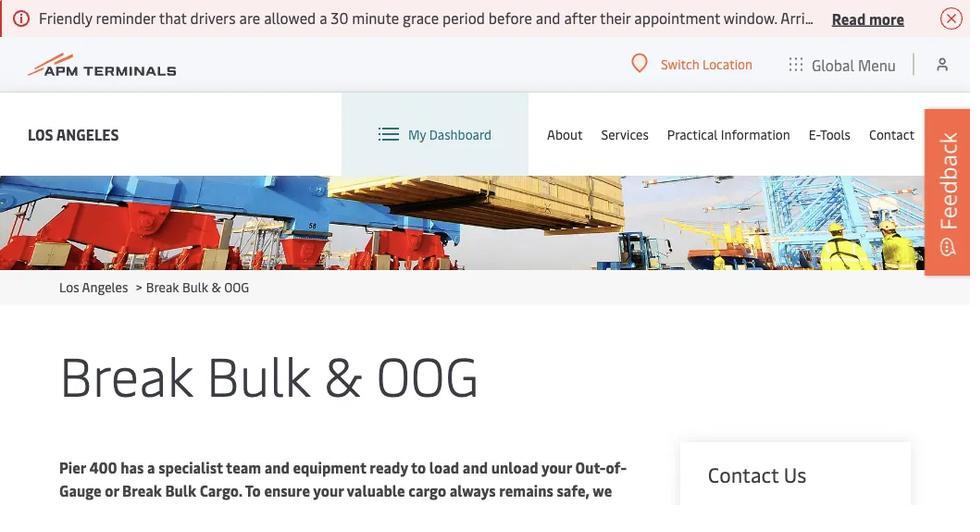 Task type: vqa. For each thing, say whether or not it's contained in the screenshot.
middle Bulk
yes



Task type: locate. For each thing, give the bounding box(es) containing it.
angeles
[[56, 124, 119, 144], [82, 278, 128, 296]]

pier 400 has a specialist team and equipment ready to load and unload your out-of- gauge or break bulk cargo. to ensure your valuable cargo always remains safe, we only use highly trained and experienced operators, and suitable equipment. we al
[[59, 458, 627, 506]]

your down equipment
[[313, 481, 344, 501]]

to
[[245, 481, 261, 501]]

1 horizontal spatial los
[[59, 278, 79, 296]]

0 vertical spatial angeles
[[56, 124, 119, 144]]

cargo
[[409, 481, 446, 501]]

read more button
[[832, 6, 905, 30]]

los
[[28, 124, 53, 144], [59, 278, 79, 296]]

los angeles link
[[28, 123, 119, 146], [59, 278, 128, 296]]

suitable
[[434, 504, 489, 506]]

0 vertical spatial your
[[542, 458, 572, 478]]

bulk inside 'pier 400 has a specialist team and equipment ready to load and unload your out-of- gauge or break bulk cargo. to ensure your valuable cargo always remains safe, we only use highly trained and experienced operators, and suitable equipment. we al'
[[165, 481, 196, 501]]

us
[[784, 461, 807, 488]]

my dashboard button
[[379, 93, 492, 176]]

safe,
[[557, 481, 590, 501]]

1 vertical spatial angeles
[[82, 278, 128, 296]]

and
[[264, 458, 290, 478], [463, 458, 488, 478], [216, 504, 242, 506], [405, 504, 431, 506]]

>
[[136, 278, 142, 296]]

los for los angeles
[[28, 124, 53, 144]]

0 horizontal spatial &
[[211, 278, 221, 296]]

0 horizontal spatial oog
[[224, 278, 249, 296]]

read
[[832, 8, 866, 28]]

0 horizontal spatial los
[[28, 124, 53, 144]]

your up safe,
[[542, 458, 572, 478]]

has
[[121, 458, 144, 478]]

global
[[812, 54, 855, 74]]

bulk
[[182, 278, 208, 296], [206, 337, 310, 410], [165, 481, 196, 501]]

or
[[105, 481, 119, 501]]

los for los angeles > break bulk & oog
[[59, 278, 79, 296]]

1 horizontal spatial &
[[324, 337, 362, 410]]

&
[[211, 278, 221, 296], [324, 337, 362, 410]]

and up 'ensure'
[[264, 458, 290, 478]]

switch location
[[661, 55, 753, 72]]

1 vertical spatial your
[[313, 481, 344, 501]]

trained
[[164, 504, 213, 506]]

and up always
[[463, 458, 488, 478]]

equipment.
[[493, 504, 570, 506]]

break up highly
[[122, 481, 162, 501]]

1 vertical spatial oog
[[376, 337, 479, 410]]

break
[[146, 278, 179, 296], [59, 337, 193, 410], [122, 481, 162, 501]]

only
[[59, 504, 89, 506]]

400
[[89, 458, 117, 478]]

break right >
[[146, 278, 179, 296]]

break down >
[[59, 337, 193, 410]]

oog
[[224, 278, 249, 296], [376, 337, 479, 410]]

load
[[429, 458, 459, 478]]

0 vertical spatial los angeles link
[[28, 123, 119, 146]]

cargo.
[[200, 481, 242, 501]]

equipment
[[293, 458, 366, 478]]

of-
[[606, 458, 627, 478]]

1 horizontal spatial oog
[[376, 337, 479, 410]]

1 vertical spatial los angeles link
[[59, 278, 128, 296]]

switch location button
[[631, 53, 753, 74]]

break bulk image
[[0, 0, 970, 270]]

global menu
[[812, 54, 896, 74]]

break inside 'pier 400 has a specialist team and equipment ready to load and unload your out-of- gauge or break bulk cargo. to ensure your valuable cargo always remains safe, we only use highly trained and experienced operators, and suitable equipment. we al'
[[122, 481, 162, 501]]

2 vertical spatial bulk
[[165, 481, 196, 501]]

0 vertical spatial los
[[28, 124, 53, 144]]

global menu button
[[771, 37, 915, 92]]

your
[[542, 458, 572, 478], [313, 481, 344, 501]]

a
[[147, 458, 155, 478]]

my
[[408, 125, 426, 143]]

1 vertical spatial los
[[59, 278, 79, 296]]

0 vertical spatial &
[[211, 278, 221, 296]]

2 vertical spatial break
[[122, 481, 162, 501]]

contact us
[[708, 461, 807, 488]]

my dashboard
[[408, 125, 492, 143]]



Task type: describe. For each thing, give the bounding box(es) containing it.
contact
[[708, 461, 779, 488]]

0 horizontal spatial your
[[313, 481, 344, 501]]

experienced
[[245, 504, 328, 506]]

highly
[[119, 504, 160, 506]]

always
[[450, 481, 496, 501]]

to
[[411, 458, 426, 478]]

switch
[[661, 55, 700, 72]]

operators,
[[331, 504, 402, 506]]

0 vertical spatial bulk
[[182, 278, 208, 296]]

feedback
[[934, 132, 964, 231]]

out-
[[575, 458, 606, 478]]

gauge
[[59, 481, 102, 501]]

1 vertical spatial &
[[324, 337, 362, 410]]

1 horizontal spatial your
[[542, 458, 572, 478]]

close alert image
[[941, 7, 963, 30]]

specialist
[[158, 458, 223, 478]]

0 vertical spatial break
[[146, 278, 179, 296]]

los angeles > break bulk & oog
[[59, 278, 249, 296]]

ready
[[370, 458, 408, 478]]

dashboard
[[429, 125, 492, 143]]

menu
[[858, 54, 896, 74]]

more
[[869, 8, 905, 28]]

0 vertical spatial oog
[[224, 278, 249, 296]]

and down "cargo."
[[216, 504, 242, 506]]

1 vertical spatial bulk
[[206, 337, 310, 410]]

read more
[[832, 8, 905, 28]]

use
[[92, 504, 115, 506]]

1 vertical spatial break
[[59, 337, 193, 410]]

angeles for los angeles > break bulk & oog
[[82, 278, 128, 296]]

los angeles
[[28, 124, 119, 144]]

team
[[226, 458, 261, 478]]

we
[[573, 504, 595, 506]]

ensure
[[264, 481, 310, 501]]

we
[[593, 481, 612, 501]]

pier
[[59, 458, 86, 478]]

remains
[[499, 481, 554, 501]]

unload
[[491, 458, 539, 478]]

break bulk & oog
[[59, 337, 479, 410]]

and down cargo
[[405, 504, 431, 506]]

valuable
[[347, 481, 405, 501]]

location
[[703, 55, 753, 72]]

feedback button
[[926, 109, 970, 276]]

angeles for los angeles
[[56, 124, 119, 144]]



